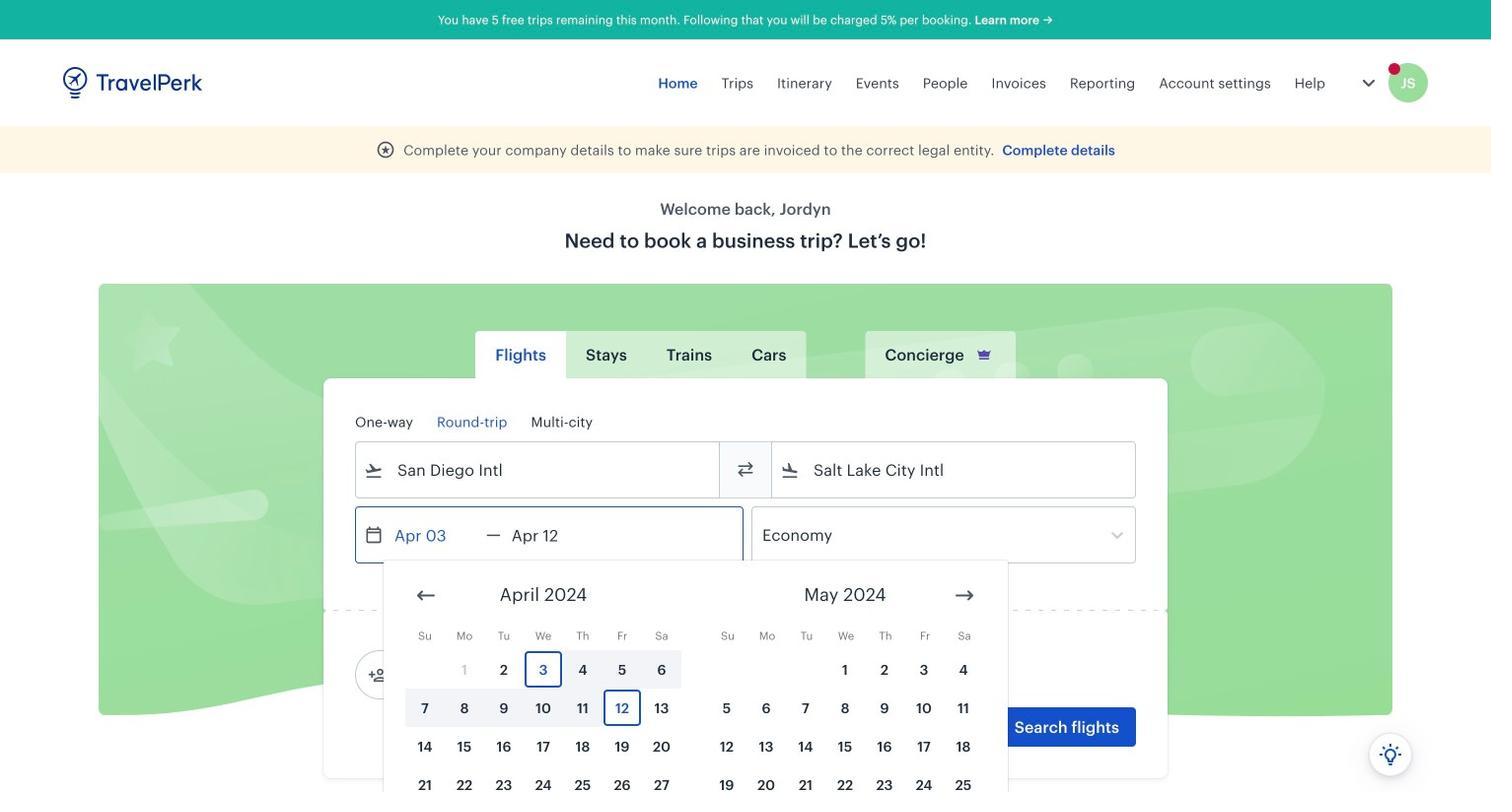 Task type: locate. For each thing, give the bounding box(es) containing it.
calendar application
[[384, 559, 1491, 793]]

From search field
[[384, 452, 693, 484]]

To search field
[[800, 452, 1110, 484]]

Depart text field
[[384, 505, 486, 561]]

Add first traveler search field
[[388, 657, 593, 689]]

move forward to switch to the next month. image
[[953, 582, 976, 606]]



Task type: describe. For each thing, give the bounding box(es) containing it.
move backward to switch to the previous month. image
[[414, 582, 438, 606]]

Return text field
[[501, 505, 603, 561]]



